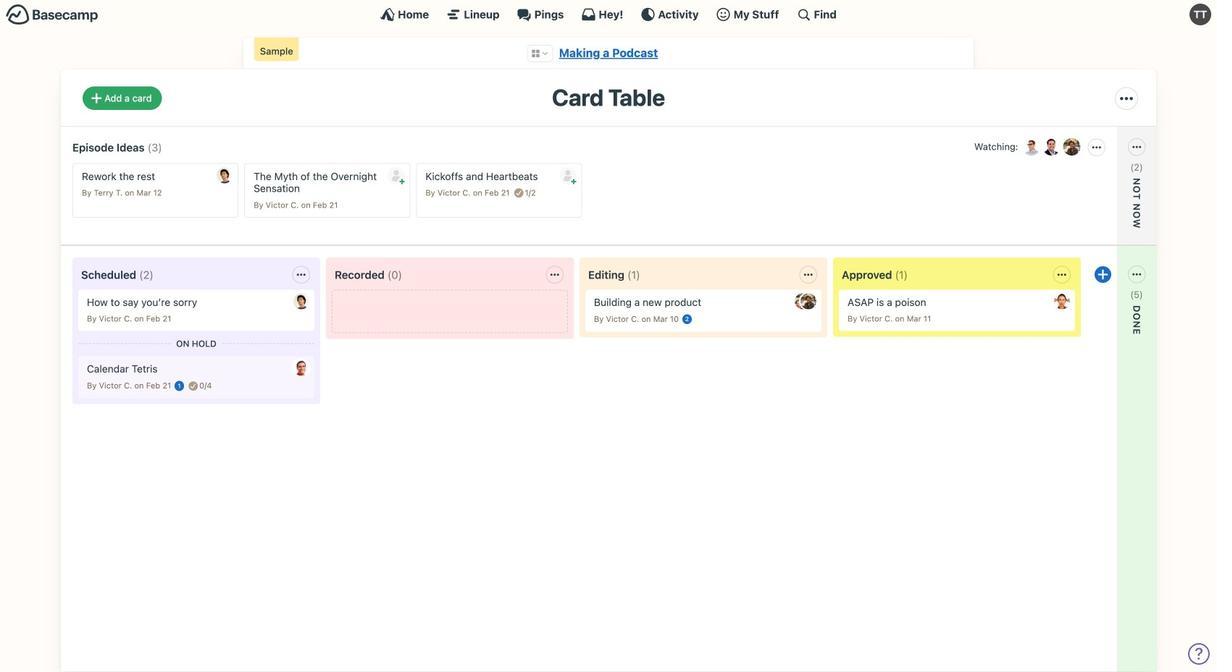 Task type: locate. For each thing, give the bounding box(es) containing it.
on feb 21 element
[[473, 188, 510, 198], [301, 201, 338, 210], [134, 314, 171, 324], [134, 382, 171, 391]]

on mar 11 element
[[895, 314, 931, 324]]

switch accounts image
[[6, 4, 99, 26]]

on mar 10 element
[[641, 315, 679, 324]]

None submit
[[387, 167, 405, 185], [559, 167, 577, 185], [1040, 185, 1142, 203], [1040, 312, 1142, 331], [387, 167, 405, 185], [559, 167, 577, 185], [1040, 185, 1142, 203], [1040, 312, 1142, 331]]

victor cooper image
[[1021, 137, 1041, 157]]

steve marsh image
[[293, 360, 309, 376]]

josh fiske image
[[1041, 137, 1062, 157]]

jared davis image
[[217, 168, 233, 184]]

annie bryan image
[[1054, 294, 1070, 310]]

breadcrumb element
[[243, 38, 974, 69]]



Task type: describe. For each thing, give the bounding box(es) containing it.
jared davis image
[[293, 294, 309, 310]]

on mar 12 element
[[125, 188, 162, 198]]

nicole katz image
[[800, 294, 816, 310]]

nicole katz image
[[1062, 137, 1082, 157]]

main element
[[0, 0, 1217, 28]]

terry turtle image
[[1189, 4, 1211, 25]]

keyboard shortcut: ⌘ + / image
[[796, 7, 811, 22]]

jennifer young image
[[795, 294, 811, 310]]



Task type: vqa. For each thing, say whether or not it's contained in the screenshot.
Terry Turtle icon
yes



